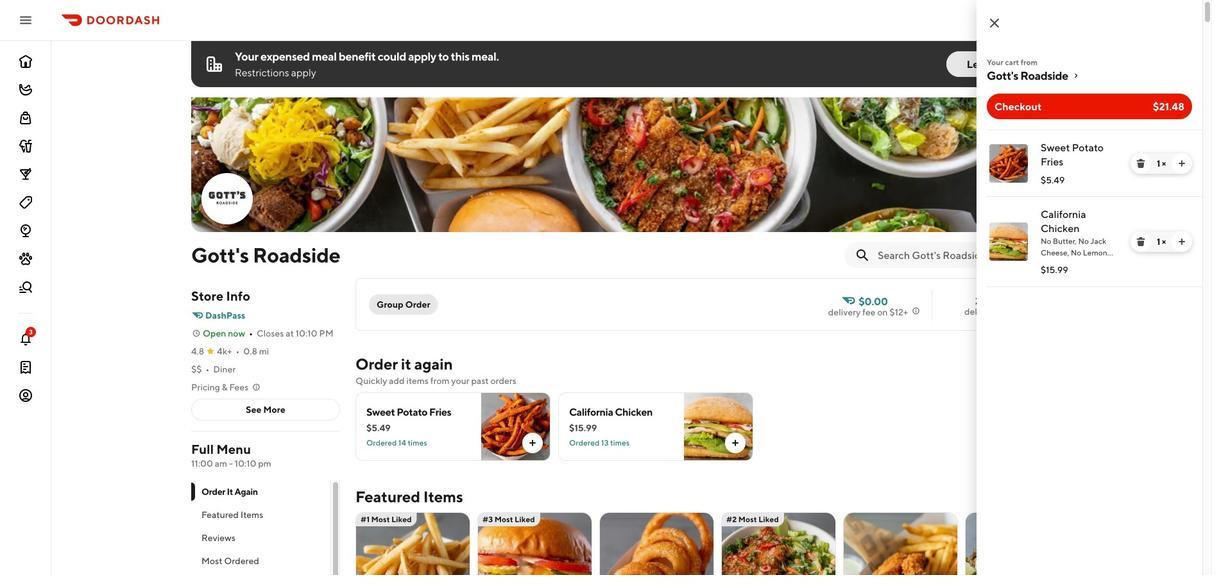 Task type: locate. For each thing, give the bounding box(es) containing it.
add one to cart image for sweet potato fries image at the right's remove item from cart icon
[[1177, 159, 1187, 169]]

0 vertical spatial remove item from cart image
[[1136, 159, 1146, 169]]

vietnamese chicken salad image
[[722, 513, 836, 576]]

gott's roadside image
[[191, 98, 1063, 232], [203, 175, 252, 223]]

1 vertical spatial remove item from cart image
[[1136, 237, 1146, 247]]

1 heading from the top
[[356, 354, 453, 375]]

1 vertical spatial add one to cart image
[[1177, 237, 1187, 247]]

2 add one to cart image from the top
[[1177, 237, 1187, 247]]

remove item from cart image
[[1136, 159, 1146, 169], [1136, 237, 1146, 247]]

heading
[[356, 354, 453, 375], [356, 487, 463, 508]]

add one to cart image for california chicken image's remove item from cart icon
[[1177, 237, 1187, 247]]

1 remove item from cart image from the top
[[1136, 159, 1146, 169]]

onion rings image
[[600, 513, 714, 576]]

add item to cart image
[[730, 438, 741, 449]]

close image
[[987, 15, 1003, 31]]

2 remove item from cart image from the top
[[1136, 237, 1146, 247]]

list
[[977, 130, 1203, 288]]

0 vertical spatial add one to cart image
[[1177, 159, 1187, 169]]

california chicken image
[[990, 223, 1028, 261]]

fries image
[[356, 513, 470, 576]]

1 add one to cart image from the top
[[1177, 159, 1187, 169]]

cheeseburger image
[[478, 513, 592, 576]]

0 vertical spatial heading
[[356, 354, 453, 375]]

remove item from cart image for california chicken image
[[1136, 237, 1146, 247]]

add one to cart image
[[1177, 159, 1187, 169], [1177, 237, 1187, 247]]

1 vertical spatial heading
[[356, 487, 463, 508]]

remove item from cart image for sweet potato fries image at the right
[[1136, 159, 1146, 169]]



Task type: vqa. For each thing, say whether or not it's contained in the screenshot.
Item Search SEARCH BOX at right top
yes



Task type: describe. For each thing, give the bounding box(es) containing it.
chicken tenders image
[[844, 513, 958, 576]]

add item to cart image
[[528, 438, 538, 449]]

2 heading from the top
[[356, 487, 463, 508]]

open menu image
[[18, 13, 33, 28]]

sweet potato fries image
[[990, 144, 1028, 183]]

fried brussels sprouts image
[[966, 513, 1080, 576]]

Item Search search field
[[878, 248, 1053, 263]]



